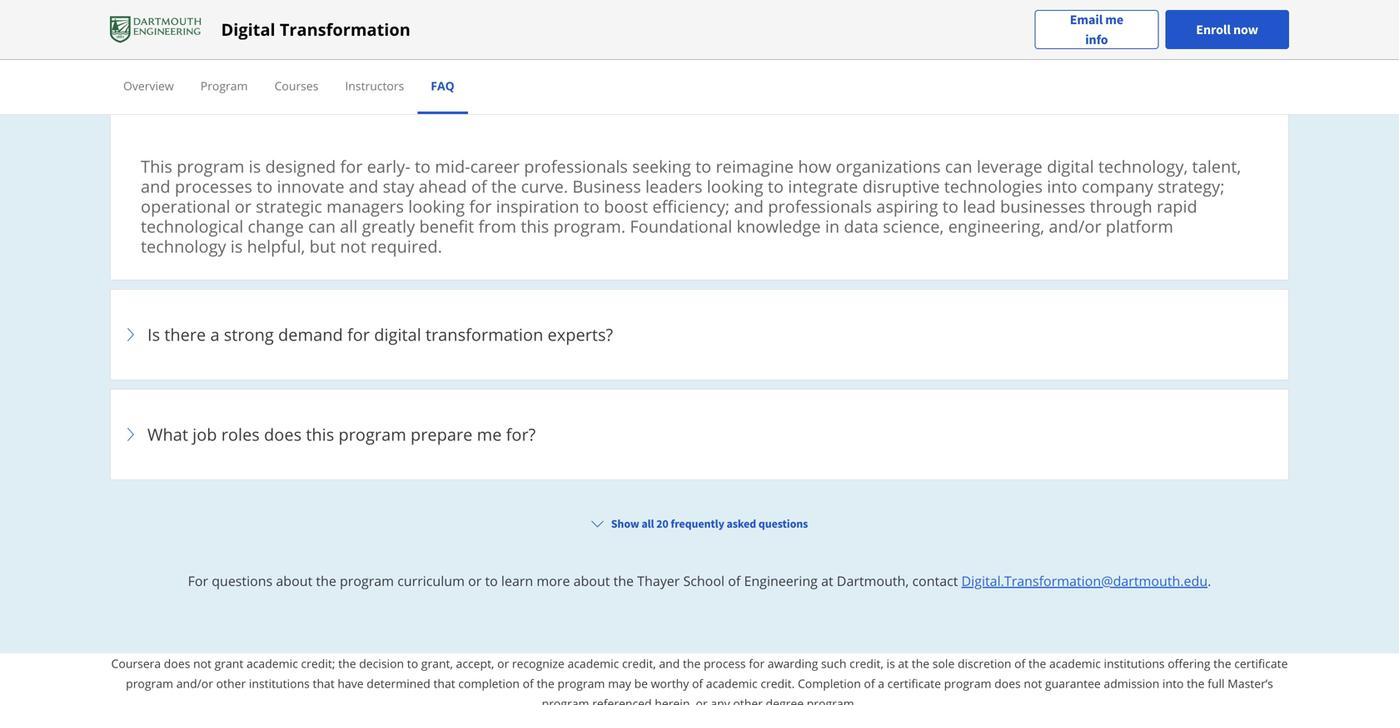 Task type: locate. For each thing, give the bounding box(es) containing it.
or inside this program is designed for early- to mid-career professionals seeking to reimagine how organizations can leverage digital technology, talent, and processes to innovate and stay ahead of the curve. business leaders looking to integrate disruptive technologies into company strategy; operational or strategic managers looking for inspiration to boost efficiency; and professionals aspiring to lead businesses through rapid technological change can all greatly benefit from this program. foundational knowledge in data science, engineering, and/or platform technology is helpful, but not required.
[[235, 195, 252, 218]]

4 list item from the top
[[110, 689, 1289, 706]]

0 horizontal spatial for?
[[309, 90, 338, 113]]

can down innovate
[[308, 215, 336, 238]]

into down offering at the bottom right of the page
[[1163, 676, 1184, 692]]

all left 20
[[642, 516, 654, 531]]

1 vertical spatial all
[[642, 516, 654, 531]]

program. inside this program is designed for early- to mid-career professionals seeking to reimagine how organizations can leverage digital technology, talent, and processes to innovate and stay ahead of the curve. business leaders looking to integrate disruptive technologies into company strategy; operational or strategic managers looking for inspiration to boost efficiency; and professionals aspiring to lead businesses through rapid technological change can all greatly benefit from this program. foundational knowledge in data science, engineering, and/or platform technology is helpful, but not required.
[[553, 215, 626, 238]]

1 vertical spatial for?
[[506, 423, 536, 446]]

at left dartmouth,
[[821, 572, 833, 590]]

0 vertical spatial not
[[340, 235, 366, 258]]

2 vertical spatial not
[[1024, 676, 1042, 692]]

all right but
[[340, 215, 358, 238]]

to up knowledge
[[768, 175, 784, 198]]

for? left instructors link
[[309, 90, 338, 113]]

1 vertical spatial into
[[1163, 676, 1184, 692]]

a right completion
[[878, 676, 885, 692]]

0 horizontal spatial into
[[1047, 175, 1078, 198]]

can
[[945, 155, 973, 178], [308, 215, 336, 238]]

digital transformation
[[221, 18, 411, 41]]

instructors
[[345, 78, 404, 94]]

program. down completion
[[807, 696, 857, 706]]

for left "early-"
[[340, 155, 363, 178]]

lead
[[963, 195, 996, 218]]

questions right the for
[[212, 572, 273, 590]]

2 chevron right image from the top
[[121, 325, 141, 345]]

career
[[470, 155, 520, 178]]

0 vertical spatial questions
[[759, 516, 808, 531]]

0 vertical spatial for?
[[309, 90, 338, 113]]

that
[[313, 676, 335, 692], [434, 676, 455, 692]]

program inside what job roles does this program prepare me for? "dropdown button"
[[339, 423, 406, 446]]

company
[[1082, 175, 1154, 198]]

certificate up the master's
[[1235, 656, 1288, 672]]

1 vertical spatial digital
[[374, 323, 421, 346]]

2 list item from the top
[[110, 489, 1289, 580]]

and/or
[[1049, 215, 1102, 238], [176, 676, 213, 692]]

at
[[821, 572, 833, 590], [898, 656, 909, 672]]

of right "discretion"
[[1015, 656, 1026, 672]]

academic up guarantee at the bottom
[[1050, 656, 1101, 672]]

program inside the 'who is this program for?' dropdown button
[[237, 90, 304, 113]]

academic right grant
[[247, 656, 298, 672]]

0 horizontal spatial about
[[276, 572, 313, 590]]

about
[[276, 572, 313, 590], [574, 572, 610, 590]]

the
[[491, 175, 517, 198], [316, 572, 336, 590], [614, 572, 634, 590], [338, 656, 356, 672], [683, 656, 701, 672], [912, 656, 930, 672], [1029, 656, 1046, 672], [1214, 656, 1232, 672], [537, 676, 555, 692], [1187, 676, 1205, 692]]

what job roles does this program prepare me for?
[[147, 423, 536, 446]]

0 vertical spatial me
[[1106, 11, 1124, 28]]

1 horizontal spatial not
[[340, 235, 366, 258]]

strategic
[[256, 195, 322, 218]]

for inside dropdown button
[[347, 323, 370, 346]]

of down recognize
[[523, 676, 534, 692]]

the up credit;
[[316, 572, 336, 590]]

1 vertical spatial questions
[[212, 572, 273, 590]]

2 vertical spatial does
[[995, 676, 1021, 692]]

for up credit.
[[749, 656, 765, 672]]

me up info
[[1106, 11, 1124, 28]]

other right "any"
[[733, 696, 763, 706]]

for
[[340, 155, 363, 178], [469, 195, 492, 218], [347, 323, 370, 346], [749, 656, 765, 672]]

1 horizontal spatial all
[[642, 516, 654, 531]]

school
[[683, 572, 725, 590]]

1 horizontal spatial other
[[733, 696, 763, 706]]

to right 'seeking'
[[696, 155, 712, 178]]

managers
[[327, 195, 404, 218]]

frequently
[[671, 516, 724, 531]]

into left company
[[1047, 175, 1078, 198]]

the up from
[[491, 175, 517, 198]]

looking down mid-
[[408, 195, 465, 218]]

1 horizontal spatial a
[[878, 676, 885, 692]]

1 vertical spatial a
[[878, 676, 885, 692]]

show all 20 frequently asked questions button
[[585, 509, 815, 539]]

1 horizontal spatial that
[[434, 676, 455, 692]]

or left strategic
[[235, 195, 252, 218]]

questions
[[759, 516, 808, 531], [212, 572, 273, 590]]

0 horizontal spatial certificate
[[888, 676, 941, 692]]

for? inside dropdown button
[[309, 90, 338, 113]]

1 horizontal spatial institutions
[[1104, 656, 1165, 672]]

engineering
[[744, 572, 818, 590]]

0 vertical spatial program.
[[553, 215, 626, 238]]

the left thayer
[[614, 572, 634, 590]]

not left guarantee at the bottom
[[1024, 676, 1042, 692]]

0 vertical spatial into
[[1047, 175, 1078, 198]]

0 vertical spatial chevron right image
[[121, 92, 141, 112]]

coursera
[[111, 656, 161, 672]]

asked
[[727, 516, 756, 531]]

0 horizontal spatial professionals
[[524, 155, 628, 178]]

full
[[1208, 676, 1225, 692]]

0 vertical spatial all
[[340, 215, 358, 238]]

grant
[[215, 656, 244, 672]]

this program is designed for early- to mid-career professionals seeking to reimagine how organizations can leverage digital technology, talent, and processes to innovate and stay ahead of the curve. business leaders looking to integrate disruptive technologies into company strategy; operational or strategic managers looking for inspiration to boost efficiency; and professionals aspiring to lead businesses through rapid technological change can all greatly benefit from this program. foundational knowledge in data science, engineering, and/or platform technology is helpful, but not required.
[[141, 155, 1241, 258]]

1 list item from the top
[[110, 56, 1289, 290]]

1 vertical spatial professionals
[[768, 195, 872, 218]]

at left sole
[[898, 656, 909, 672]]

greatly
[[362, 215, 415, 238]]

technological
[[141, 215, 243, 238]]

show all 20 frequently asked questions
[[611, 516, 808, 531]]

2 horizontal spatial this
[[521, 215, 549, 238]]

referenced
[[592, 696, 652, 706]]

1 horizontal spatial certificate
[[1235, 656, 1288, 672]]

1 horizontal spatial looking
[[707, 175, 764, 198]]

a inside dropdown button
[[210, 323, 220, 346]]

roles
[[221, 423, 260, 446]]

0 horizontal spatial and/or
[[176, 676, 213, 692]]

1 chevron right image from the top
[[121, 92, 141, 112]]

from
[[479, 215, 517, 238]]

that down credit;
[[313, 676, 335, 692]]

0 horizontal spatial a
[[210, 323, 220, 346]]

chevron right image
[[121, 425, 141, 445]]

credit, up be
[[622, 656, 656, 672]]

0 horizontal spatial other
[[216, 676, 246, 692]]

program
[[201, 78, 248, 94]]

this inside "dropdown button"
[[306, 423, 334, 446]]

0 horizontal spatial that
[[313, 676, 335, 692]]

not right but
[[340, 235, 366, 258]]

professionals up the 'inspiration' on the top left of the page
[[524, 155, 628, 178]]

the down recognize
[[537, 676, 555, 692]]

1 horizontal spatial about
[[574, 572, 610, 590]]

and/or inside coursera does not grant academic credit; the decision to grant, accept, or recognize academic credit, and the process for awarding such credit, is at the sole discretion of the academic institutions offering the certificate program and/or other institutions that have determined that completion of the program may be worthy of academic credit. completion of a certificate program does not guarantee admission into the full master's program referenced herein, or any other degree program.
[[176, 676, 213, 692]]

1 vertical spatial at
[[898, 656, 909, 672]]

digital.transformation@dartmouth.edu
[[962, 572, 1208, 590]]

for inside coursera does not grant academic credit; the decision to grant, accept, or recognize academic credit, and the process for awarding such credit, is at the sole discretion of the academic institutions offering the certificate program and/or other institutions that have determined that completion of the program may be worthy of academic credit. completion of a certificate program does not guarantee admission into the full master's program referenced herein, or any other degree program.
[[749, 656, 765, 672]]

accept,
[[456, 656, 494, 672]]

and up worthy
[[659, 656, 680, 672]]

not left grant
[[193, 656, 212, 672]]

questions inside dropdown button
[[759, 516, 808, 531]]

0 horizontal spatial at
[[821, 572, 833, 590]]

of inside this program is designed for early- to mid-career professionals seeking to reimagine how organizations can leverage digital technology, talent, and processes to innovate and stay ahead of the curve. business leaders looking to integrate disruptive technologies into company strategy; operational or strategic managers looking for inspiration to boost efficiency; and professionals aspiring to lead businesses through rapid technological change can all greatly benefit from this program. foundational knowledge in data science, engineering, and/or platform technology is helpful, but not required.
[[471, 175, 487, 198]]

1 credit, from the left
[[622, 656, 656, 672]]

awarding
[[768, 656, 818, 672]]

this right from
[[521, 215, 549, 238]]

0 vertical spatial institutions
[[1104, 656, 1165, 672]]

other
[[216, 676, 246, 692], [733, 696, 763, 706]]

0 horizontal spatial all
[[340, 215, 358, 238]]

0 vertical spatial this
[[204, 90, 232, 113]]

0 vertical spatial a
[[210, 323, 220, 346]]

0 horizontal spatial program.
[[553, 215, 626, 238]]

does right coursera
[[164, 656, 190, 672]]

academic up "any"
[[706, 676, 758, 692]]

1 horizontal spatial does
[[264, 423, 302, 446]]

0 horizontal spatial looking
[[408, 195, 465, 218]]

institutions down credit;
[[249, 676, 310, 692]]

chevron right image inside is there a strong demand for digital transformation experts? dropdown button
[[121, 325, 141, 345]]

program
[[237, 90, 304, 113], [177, 155, 244, 178], [339, 423, 406, 446], [340, 572, 394, 590], [126, 676, 173, 692], [558, 676, 605, 692], [944, 676, 992, 692], [542, 696, 589, 706]]

0 horizontal spatial credit,
[[622, 656, 656, 672]]

1 vertical spatial and/or
[[176, 676, 213, 692]]

0 vertical spatial does
[[264, 423, 302, 446]]

1 vertical spatial program.
[[807, 696, 857, 706]]

is there a strong demand for digital transformation experts? button
[[121, 300, 1279, 370]]

of right completion
[[864, 676, 875, 692]]

talent,
[[1192, 155, 1241, 178]]

0 vertical spatial and/or
[[1049, 215, 1102, 238]]

in
[[825, 215, 840, 238]]

for? inside "dropdown button"
[[506, 423, 536, 446]]

this right who
[[204, 90, 232, 113]]

platform
[[1106, 215, 1174, 238]]

into inside coursera does not grant academic credit; the decision to grant, accept, or recognize academic credit, and the process for awarding such credit, is at the sole discretion of the academic institutions offering the certificate program and/or other institutions that have determined that completion of the program may be worthy of academic credit. completion of a certificate program does not guarantee admission into the full master's program referenced herein, or any other degree program.
[[1163, 676, 1184, 692]]

1 vertical spatial certificate
[[888, 676, 941, 692]]

1 horizontal spatial and/or
[[1049, 215, 1102, 238]]

email me info button
[[1035, 10, 1159, 50]]

0 vertical spatial at
[[821, 572, 833, 590]]

or left "any"
[[696, 696, 708, 706]]

1 horizontal spatial at
[[898, 656, 909, 672]]

1 horizontal spatial can
[[945, 155, 973, 178]]

institutions
[[1104, 656, 1165, 672], [249, 676, 310, 692]]

of right worthy
[[692, 676, 703, 692]]

for? right "prepare"
[[506, 423, 536, 446]]

0 horizontal spatial not
[[193, 656, 212, 672]]

list item
[[110, 56, 1289, 290], [110, 489, 1289, 580], [110, 589, 1289, 680], [110, 689, 1289, 706]]

operational
[[141, 195, 230, 218]]

is left helpful,
[[231, 235, 243, 258]]

0 horizontal spatial questions
[[212, 572, 273, 590]]

the up guarantee at the bottom
[[1029, 656, 1046, 672]]

certificate down sole
[[888, 676, 941, 692]]

1 horizontal spatial me
[[1106, 11, 1124, 28]]

this right roles
[[306, 423, 334, 446]]

and up technological
[[141, 175, 170, 198]]

dartmouth college image
[[110, 16, 201, 43]]

there
[[164, 323, 206, 346]]

0 horizontal spatial me
[[477, 423, 502, 446]]

1 vertical spatial chevron right image
[[121, 325, 141, 345]]

chevron right image for who
[[121, 92, 141, 112]]

is left sole
[[887, 656, 895, 672]]

boost
[[604, 195, 648, 218]]

not
[[340, 235, 366, 258], [193, 656, 212, 672], [1024, 676, 1042, 692]]

reimagine
[[716, 155, 794, 178]]

more
[[537, 572, 570, 590]]

can up lead
[[945, 155, 973, 178]]

for right the demand
[[347, 323, 370, 346]]

chevron right image left is
[[121, 325, 141, 345]]

engineering,
[[948, 215, 1045, 238]]

innovate
[[277, 175, 344, 198]]

3 list item from the top
[[110, 589, 1289, 680]]

1 horizontal spatial digital
[[1047, 155, 1094, 178]]

that down grant,
[[434, 676, 455, 692]]

enroll
[[1196, 21, 1231, 38]]

of
[[471, 175, 487, 198], [728, 572, 741, 590], [1015, 656, 1026, 672], [523, 676, 534, 692], [692, 676, 703, 692], [864, 676, 875, 692]]

of right mid-
[[471, 175, 487, 198]]

program link
[[201, 78, 248, 94]]

program. down business
[[553, 215, 626, 238]]

is inside coursera does not grant academic credit; the decision to grant, accept, or recognize academic credit, and the process for awarding such credit, is at the sole discretion of the academic institutions offering the certificate program and/or other institutions that have determined that completion of the program may be worthy of academic credit. completion of a certificate program does not guarantee admission into the full master's program referenced herein, or any other degree program.
[[887, 656, 895, 672]]

to up determined
[[407, 656, 418, 672]]

0 vertical spatial digital
[[1047, 155, 1094, 178]]

and down reimagine
[[734, 195, 764, 218]]

recognize
[[512, 656, 565, 672]]

1 vertical spatial does
[[164, 656, 190, 672]]

certificate
[[1235, 656, 1288, 672], [888, 676, 941, 692]]

1 vertical spatial other
[[733, 696, 763, 706]]

overview
[[123, 78, 174, 94]]

2 vertical spatial this
[[306, 423, 334, 446]]

0 vertical spatial professionals
[[524, 155, 628, 178]]

is there a strong demand for digital transformation experts? list item
[[110, 289, 1289, 381]]

inspiration
[[496, 195, 579, 218]]

does down "discretion"
[[995, 676, 1021, 692]]

me right "prepare"
[[477, 423, 502, 446]]

any
[[711, 696, 730, 706]]

me
[[1106, 11, 1124, 28], [477, 423, 502, 446]]

0 vertical spatial certificate
[[1235, 656, 1288, 672]]

looking up knowledge
[[707, 175, 764, 198]]

1 vertical spatial me
[[477, 423, 502, 446]]

discretion
[[958, 656, 1012, 672]]

a inside coursera does not grant academic credit; the decision to grant, accept, or recognize academic credit, and the process for awarding such credit, is at the sole discretion of the academic institutions offering the certificate program and/or other institutions that have determined that completion of the program may be worthy of academic credit. completion of a certificate program does not guarantee admission into the full master's program referenced herein, or any other degree program.
[[878, 676, 885, 692]]

chevron right image left who
[[121, 92, 141, 112]]

other down grant
[[216, 676, 246, 692]]

1 horizontal spatial into
[[1163, 676, 1184, 692]]

1 horizontal spatial for?
[[506, 423, 536, 446]]

credit, right the such
[[850, 656, 884, 672]]

1 vertical spatial this
[[521, 215, 549, 238]]

professionals down how on the right top of page
[[768, 195, 872, 218]]

questions right asked
[[759, 516, 808, 531]]

0 horizontal spatial digital
[[374, 323, 421, 346]]

or
[[235, 195, 252, 218], [468, 572, 482, 590], [497, 656, 509, 672], [696, 696, 708, 706]]

me inside email me info
[[1106, 11, 1124, 28]]

me inside what job roles does this program prepare me for? "dropdown button"
[[477, 423, 502, 446]]

sole
[[933, 656, 955, 672]]

is right who
[[187, 90, 200, 113]]

0 horizontal spatial does
[[164, 656, 190, 672]]

all
[[340, 215, 358, 238], [642, 516, 654, 531]]

1 horizontal spatial questions
[[759, 516, 808, 531]]

credit;
[[301, 656, 335, 672]]

does right roles
[[264, 423, 302, 446]]

professionals
[[524, 155, 628, 178], [768, 195, 872, 218]]

1 horizontal spatial this
[[306, 423, 334, 446]]

the left sole
[[912, 656, 930, 672]]

to up change
[[257, 175, 273, 198]]

1 horizontal spatial program.
[[807, 696, 857, 706]]

0 horizontal spatial institutions
[[249, 676, 310, 692]]

change
[[248, 215, 304, 238]]

this
[[204, 90, 232, 113], [521, 215, 549, 238], [306, 423, 334, 446]]

0 vertical spatial other
[[216, 676, 246, 692]]

what job roles does this program prepare me for? button
[[121, 400, 1279, 470]]

all inside dropdown button
[[642, 516, 654, 531]]

1 horizontal spatial credit,
[[850, 656, 884, 672]]

0 horizontal spatial this
[[204, 90, 232, 113]]

1 vertical spatial not
[[193, 656, 212, 672]]

for
[[188, 572, 208, 590]]

a right there
[[210, 323, 220, 346]]

chevron right image for is
[[121, 325, 141, 345]]

0 vertical spatial can
[[945, 155, 973, 178]]

chevron right image inside the 'who is this program for?' dropdown button
[[121, 92, 141, 112]]

what job roles does this program prepare me for? list item
[[110, 389, 1289, 481]]

1 vertical spatial can
[[308, 215, 336, 238]]

0 horizontal spatial can
[[308, 215, 336, 238]]

2 horizontal spatial not
[[1024, 676, 1042, 692]]

institutions up admission
[[1104, 656, 1165, 672]]

digital.transformation@dartmouth.edu link
[[962, 572, 1208, 590]]

credit.
[[761, 676, 795, 692]]

is
[[187, 90, 200, 113], [249, 155, 261, 178], [231, 235, 243, 258], [887, 656, 895, 672]]

chevron right image
[[121, 92, 141, 112], [121, 325, 141, 345]]

to left lead
[[943, 195, 959, 218]]

herein,
[[655, 696, 693, 706]]



Task type: describe. For each thing, give the bounding box(es) containing it.
1 that from the left
[[313, 676, 335, 692]]

determined
[[367, 676, 430, 692]]

required.
[[371, 235, 442, 258]]

into inside this program is designed for early- to mid-career professionals seeking to reimagine how organizations can leverage digital technology, talent, and processes to innovate and stay ahead of the curve. business leaders looking to integrate disruptive technologies into company strategy; operational or strategic managers looking for inspiration to boost efficiency; and professionals aspiring to lead businesses through rapid technological change can all greatly benefit from this program. foundational knowledge in data science, engineering, and/or platform technology is helpful, but not required.
[[1047, 175, 1078, 198]]

digital inside this program is designed for early- to mid-career professionals seeking to reimagine how organizations can leverage digital technology, talent, and processes to innovate and stay ahead of the curve. business leaders looking to integrate disruptive technologies into company strategy; operational or strategic managers looking for inspiration to boost efficiency; and professionals aspiring to lead businesses through rapid technological change can all greatly benefit from this program. foundational knowledge in data science, engineering, and/or platform technology is helpful, but not required.
[[1047, 155, 1094, 178]]

technology
[[141, 235, 226, 258]]

1 horizontal spatial professionals
[[768, 195, 872, 218]]

designed
[[265, 155, 336, 178]]

for questions about the program curriculum or to learn more about the thayer school of engineering at dartmouth, contact digital.transformation@dartmouth.edu .
[[188, 572, 1211, 590]]

learn
[[501, 572, 533, 590]]

disruptive
[[863, 175, 940, 198]]

certificate menu element
[[110, 60, 1289, 114]]

or up completion
[[497, 656, 509, 672]]

job
[[193, 423, 217, 446]]

info
[[1086, 31, 1108, 48]]

early-
[[367, 155, 410, 178]]

prepare
[[411, 423, 473, 446]]

the up worthy
[[683, 656, 701, 672]]

of right school
[[728, 572, 741, 590]]

all inside this program is designed for early- to mid-career professionals seeking to reimagine how organizations can leverage digital technology, talent, and processes to innovate and stay ahead of the curve. business leaders looking to integrate disruptive technologies into company strategy; operational or strategic managers looking for inspiration to boost efficiency; and professionals aspiring to lead businesses through rapid technological change can all greatly benefit from this program. foundational knowledge in data science, engineering, and/or platform technology is helpful, but not required.
[[340, 215, 358, 238]]

but
[[310, 235, 336, 258]]

does inside "dropdown button"
[[264, 423, 302, 446]]

integrate
[[788, 175, 858, 198]]

demand
[[278, 323, 343, 346]]

collapsed list
[[110, 56, 1289, 706]]

decision
[[359, 656, 404, 672]]

the up full at the right of page
[[1214, 656, 1232, 672]]

processes
[[175, 175, 252, 198]]

helpful,
[[247, 235, 305, 258]]

experts?
[[548, 323, 613, 346]]

master's
[[1228, 676, 1273, 692]]

stay
[[383, 175, 414, 198]]

who
[[147, 90, 183, 113]]

the up have
[[338, 656, 356, 672]]

enroll now button
[[1166, 10, 1289, 49]]

at inside coursera does not grant academic credit; the decision to grant, accept, or recognize academic credit, and the process for awarding such credit, is at the sole discretion of the academic institutions offering the certificate program and/or other institutions that have determined that completion of the program may be worthy of academic credit. completion of a certificate program does not guarantee admission into the full master's program referenced herein, or any other degree program.
[[898, 656, 909, 672]]

the left full at the right of page
[[1187, 676, 1205, 692]]

this inside this program is designed for early- to mid-career professionals seeking to reimagine how organizations can leverage digital technology, talent, and processes to innovate and stay ahead of the curve. business leaders looking to integrate disruptive technologies into company strategy; operational or strategic managers looking for inspiration to boost efficiency; and professionals aspiring to lead businesses through rapid technological change can all greatly benefit from this program. foundational knowledge in data science, engineering, and/or platform technology is helpful, but not required.
[[521, 215, 549, 238]]

is left designed at the top left of page
[[249, 155, 261, 178]]

is inside dropdown button
[[187, 90, 200, 113]]

to inside coursera does not grant academic credit; the decision to grant, accept, or recognize academic credit, and the process for awarding such credit, is at the sole discretion of the academic institutions offering the certificate program and/or other institutions that have determined that completion of the program may be worthy of academic credit. completion of a certificate program does not guarantee admission into the full master's program referenced herein, or any other degree program.
[[407, 656, 418, 672]]

offering
[[1168, 656, 1211, 672]]

data
[[844, 215, 879, 238]]

organizations
[[836, 155, 941, 178]]

who is this program for?
[[147, 90, 338, 113]]

dartmouth,
[[837, 572, 909, 590]]

show
[[611, 516, 639, 531]]

faq
[[431, 78, 455, 94]]

technology,
[[1099, 155, 1188, 178]]

leverage
[[977, 155, 1043, 178]]

1 about from the left
[[276, 572, 313, 590]]

is there a strong demand for digital transformation experts?
[[147, 323, 613, 346]]

1 vertical spatial institutions
[[249, 676, 310, 692]]

to left mid-
[[415, 155, 431, 178]]

enroll now
[[1196, 21, 1259, 38]]

or left learn
[[468, 572, 482, 590]]

admission
[[1104, 676, 1160, 692]]

instructors link
[[345, 78, 404, 94]]

is
[[147, 323, 160, 346]]

the inside this program is designed for early- to mid-career professionals seeking to reimagine how organizations can leverage digital technology, talent, and processes to innovate and stay ahead of the curve. business leaders looking to integrate disruptive technologies into company strategy; operational or strategic managers looking for inspiration to boost efficiency; and professionals aspiring to lead businesses through rapid technological change can all greatly benefit from this program. foundational knowledge in data science, engineering, and/or platform technology is helpful, but not required.
[[491, 175, 517, 198]]

strong
[[224, 323, 274, 346]]

academic up may
[[568, 656, 619, 672]]

list item containing who is this program for?
[[110, 56, 1289, 290]]

coursera does not grant academic credit; the decision to grant, accept, or recognize academic credit, and the process for awarding such credit, is at the sole discretion of the academic institutions offering the certificate program and/or other institutions that have determined that completion of the program may be worthy of academic credit. completion of a certificate program does not guarantee admission into the full master's program referenced herein, or any other degree program.
[[111, 656, 1288, 706]]

20
[[656, 516, 669, 531]]

program. inside coursera does not grant academic credit; the decision to grant, accept, or recognize academic credit, and the process for awarding such credit, is at the sole discretion of the academic institutions offering the certificate program and/or other institutions that have determined that completion of the program may be worthy of academic credit. completion of a certificate program does not guarantee admission into the full master's program referenced herein, or any other degree program.
[[807, 696, 857, 706]]

curriculum
[[397, 572, 465, 590]]

this inside dropdown button
[[204, 90, 232, 113]]

to left boost
[[584, 195, 600, 218]]

faq link
[[431, 78, 455, 94]]

and left stay
[[349, 175, 379, 198]]

2 about from the left
[[574, 572, 610, 590]]

science,
[[883, 215, 944, 238]]

2 that from the left
[[434, 676, 455, 692]]

courses link
[[275, 78, 319, 94]]

digital
[[221, 18, 275, 41]]

aspiring
[[876, 195, 938, 218]]

worthy
[[651, 676, 689, 692]]

have
[[338, 676, 364, 692]]

grant,
[[421, 656, 453, 672]]

and/or inside this program is designed for early- to mid-career professionals seeking to reimagine how organizations can leverage digital technology, talent, and processes to innovate and stay ahead of the curve. business leaders looking to integrate disruptive technologies into company strategy; operational or strategic managers looking for inspiration to boost efficiency; and professionals aspiring to lead businesses through rapid technological change can all greatly benefit from this program. foundational knowledge in data science, engineering, and/or platform technology is helpful, but not required.
[[1049, 215, 1102, 238]]

mid-
[[435, 155, 470, 178]]

be
[[634, 676, 648, 692]]

and inside coursera does not grant academic credit; the decision to grant, accept, or recognize academic credit, and the process for awarding such credit, is at the sole discretion of the academic institutions offering the certificate program and/or other institutions that have determined that completion of the program may be worthy of academic credit. completion of a certificate program does not guarantee admission into the full master's program referenced herein, or any other degree program.
[[659, 656, 680, 672]]

program inside this program is designed for early- to mid-career professionals seeking to reimagine how organizations can leverage digital technology, talent, and processes to innovate and stay ahead of the curve. business leaders looking to integrate disruptive technologies into company strategy; operational or strategic managers looking for inspiration to boost efficiency; and professionals aspiring to lead businesses through rapid technological change can all greatly benefit from this program. foundational knowledge in data science, engineering, and/or platform technology is helpful, but not required.
[[177, 155, 244, 178]]

not inside this program is designed for early- to mid-career professionals seeking to reimagine how organizations can leverage digital technology, talent, and processes to innovate and stay ahead of the curve. business leaders looking to integrate disruptive technologies into company strategy; operational or strategic managers looking for inspiration to boost efficiency; and professionals aspiring to lead businesses through rapid technological change can all greatly benefit from this program. foundational knowledge in data science, engineering, and/or platform technology is helpful, but not required.
[[340, 235, 366, 258]]

ahead
[[419, 175, 467, 198]]

foundational
[[630, 215, 732, 238]]

contact
[[912, 572, 958, 590]]

2 horizontal spatial does
[[995, 676, 1021, 692]]

businesses
[[1000, 195, 1086, 218]]

business
[[573, 175, 641, 198]]

to left learn
[[485, 572, 498, 590]]

guarantee
[[1045, 676, 1101, 692]]

how
[[798, 155, 831, 178]]

transformation
[[280, 18, 411, 41]]

what
[[147, 423, 188, 446]]

this
[[141, 155, 172, 178]]

courses
[[275, 78, 319, 94]]

2 credit, from the left
[[850, 656, 884, 672]]

such
[[821, 656, 847, 672]]

for down career
[[469, 195, 492, 218]]

may
[[608, 676, 631, 692]]

process
[[704, 656, 746, 672]]

transformation
[[426, 323, 543, 346]]

thayer
[[637, 572, 680, 590]]

digital inside is there a strong demand for digital transformation experts? dropdown button
[[374, 323, 421, 346]]

.
[[1208, 572, 1211, 590]]



Task type: vqa. For each thing, say whether or not it's contained in the screenshot.
profile,
no



